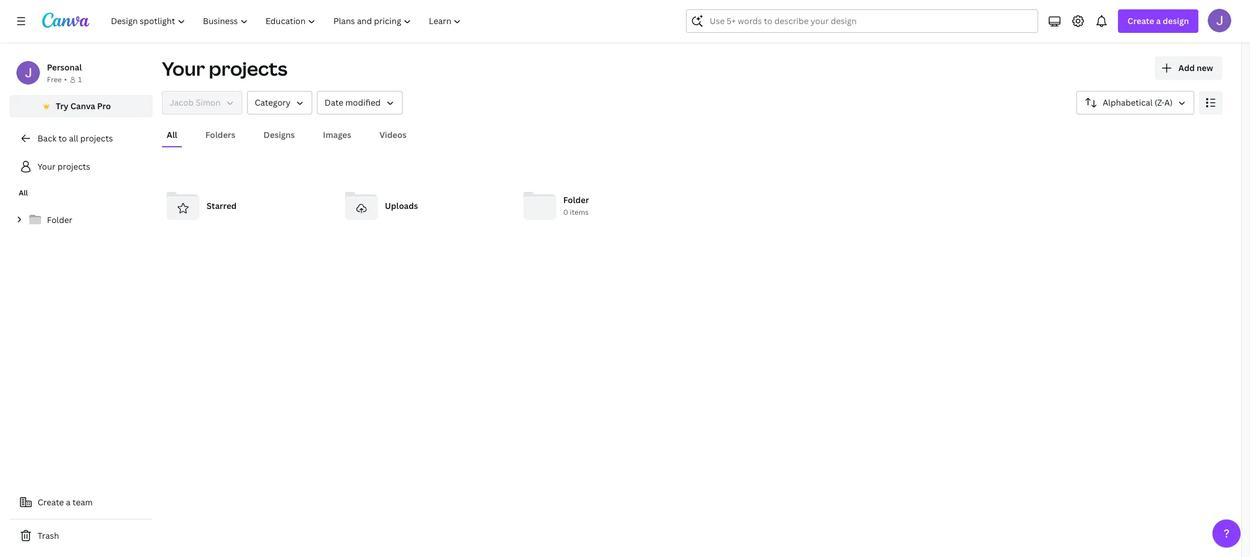 Task type: locate. For each thing, give the bounding box(es) containing it.
folder 0 items
[[563, 195, 589, 217]]

your down back
[[38, 161, 56, 172]]

videos button
[[375, 124, 411, 146]]

None search field
[[687, 9, 1039, 33]]

1 vertical spatial folder
[[47, 214, 72, 225]]

videos
[[380, 129, 407, 140]]

0 vertical spatial a
[[1157, 15, 1161, 26]]

create inside dropdown button
[[1128, 15, 1155, 26]]

folders
[[206, 129, 235, 140]]

your projects down "to"
[[38, 161, 90, 172]]

1 vertical spatial your projects
[[38, 161, 90, 172]]

your projects up simon
[[162, 56, 288, 81]]

alphabetical
[[1103, 97, 1153, 108]]

0 horizontal spatial your projects
[[38, 161, 90, 172]]

0
[[563, 208, 568, 217]]

starred link
[[162, 185, 331, 227]]

0 horizontal spatial your
[[38, 161, 56, 172]]

create left design
[[1128, 15, 1155, 26]]

all button
[[162, 124, 182, 146]]

starred
[[207, 200, 237, 211]]

Search search field
[[710, 10, 1015, 32]]

folder up items
[[563, 195, 589, 206]]

pro
[[97, 100, 111, 112]]

0 horizontal spatial create
[[38, 497, 64, 508]]

0 horizontal spatial folder
[[47, 214, 72, 225]]

add new button
[[1156, 56, 1223, 80]]

create
[[1128, 15, 1155, 26], [38, 497, 64, 508]]

a)
[[1165, 97, 1173, 108]]

trash link
[[9, 524, 153, 548]]

trash
[[38, 530, 59, 541]]

back to all projects
[[38, 133, 113, 144]]

folder down your projects link
[[47, 214, 72, 225]]

modified
[[346, 97, 381, 108]]

Sort by button
[[1077, 91, 1195, 114]]

add
[[1179, 62, 1195, 73]]

create for create a team
[[38, 497, 64, 508]]

folder for folder 0 items
[[563, 195, 589, 206]]

projects down all
[[58, 161, 90, 172]]

to
[[58, 133, 67, 144]]

a inside dropdown button
[[1157, 15, 1161, 26]]

1 vertical spatial all
[[19, 188, 28, 198]]

your up jacob at left
[[162, 56, 205, 81]]

all inside all 'button'
[[167, 129, 177, 140]]

0 vertical spatial your projects
[[162, 56, 288, 81]]

create a team button
[[9, 491, 153, 514]]

projects up category
[[209, 56, 288, 81]]

new
[[1197, 62, 1214, 73]]

1 horizontal spatial create
[[1128, 15, 1155, 26]]

a left team
[[66, 497, 71, 508]]

Date modified button
[[317, 91, 403, 114]]

category
[[255, 97, 291, 108]]

free
[[47, 75, 62, 85]]

your projects
[[162, 56, 288, 81], [38, 161, 90, 172]]

0 vertical spatial all
[[167, 129, 177, 140]]

•
[[64, 75, 67, 85]]

2 vertical spatial projects
[[58, 161, 90, 172]]

1 vertical spatial your
[[38, 161, 56, 172]]

1 horizontal spatial a
[[1157, 15, 1161, 26]]

0 vertical spatial folder
[[563, 195, 589, 206]]

jacob
[[170, 97, 194, 108]]

alphabetical (z-a)
[[1103, 97, 1173, 108]]

0 horizontal spatial a
[[66, 497, 71, 508]]

create a design button
[[1119, 9, 1199, 33]]

folder
[[563, 195, 589, 206], [47, 214, 72, 225]]

simon
[[196, 97, 221, 108]]

1 horizontal spatial folder
[[563, 195, 589, 206]]

designs
[[264, 129, 295, 140]]

1 horizontal spatial your
[[162, 56, 205, 81]]

Category button
[[247, 91, 312, 114]]

images button
[[318, 124, 356, 146]]

1 vertical spatial create
[[38, 497, 64, 508]]

folders button
[[201, 124, 240, 146]]

0 vertical spatial create
[[1128, 15, 1155, 26]]

1 vertical spatial a
[[66, 497, 71, 508]]

1 horizontal spatial all
[[167, 129, 177, 140]]

top level navigation element
[[103, 9, 472, 33]]

jacob simon
[[170, 97, 221, 108]]

create inside button
[[38, 497, 64, 508]]

folder link
[[9, 208, 153, 233]]

a for design
[[1157, 15, 1161, 26]]

a left design
[[1157, 15, 1161, 26]]

date
[[325, 97, 344, 108]]

a
[[1157, 15, 1161, 26], [66, 497, 71, 508]]

a inside button
[[66, 497, 71, 508]]

your
[[162, 56, 205, 81], [38, 161, 56, 172]]

uploads link
[[340, 185, 509, 227]]

1 vertical spatial projects
[[80, 133, 113, 144]]

all
[[167, 129, 177, 140], [19, 188, 28, 198]]

projects
[[209, 56, 288, 81], [80, 133, 113, 144], [58, 161, 90, 172]]

create left team
[[38, 497, 64, 508]]

projects right all
[[80, 133, 113, 144]]



Task type: describe. For each thing, give the bounding box(es) containing it.
back
[[38, 133, 56, 144]]

create a team
[[38, 497, 93, 508]]

create a design
[[1128, 15, 1190, 26]]

images
[[323, 129, 351, 140]]

date modified
[[325, 97, 381, 108]]

0 horizontal spatial all
[[19, 188, 28, 198]]

try canva pro
[[56, 100, 111, 112]]

1
[[78, 75, 82, 85]]

a for team
[[66, 497, 71, 508]]

designs button
[[259, 124, 300, 146]]

design
[[1163, 15, 1190, 26]]

uploads
[[385, 200, 418, 211]]

back to all projects link
[[9, 127, 153, 150]]

free •
[[47, 75, 67, 85]]

0 vertical spatial your
[[162, 56, 205, 81]]

all
[[69, 133, 78, 144]]

try
[[56, 100, 68, 112]]

0 vertical spatial projects
[[209, 56, 288, 81]]

(z-
[[1155, 97, 1165, 108]]

1 horizontal spatial your projects
[[162, 56, 288, 81]]

folder for folder
[[47, 214, 72, 225]]

your projects link
[[9, 155, 153, 178]]

items
[[570, 208, 589, 217]]

try canva pro button
[[9, 95, 153, 117]]

team
[[73, 497, 93, 508]]

personal
[[47, 62, 82, 73]]

Owner button
[[162, 91, 242, 114]]

add new
[[1179, 62, 1214, 73]]

canva
[[70, 100, 95, 112]]

create for create a design
[[1128, 15, 1155, 26]]

jacob simon image
[[1208, 9, 1232, 32]]



Task type: vqa. For each thing, say whether or not it's contained in the screenshot.
Category
yes



